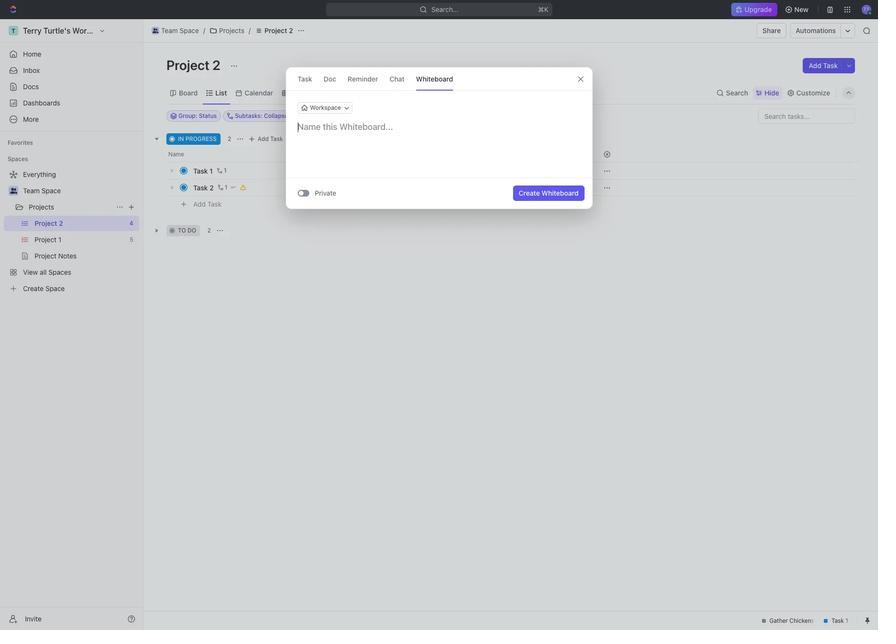 Task type: locate. For each thing, give the bounding box(es) containing it.
progress
[[186, 135, 217, 143]]

projects link
[[207, 25, 247, 36], [29, 200, 112, 215]]

0 vertical spatial 1 button
[[215, 166, 228, 176]]

tree containing team space
[[4, 167, 139, 297]]

1 vertical spatial add task button
[[246, 133, 287, 145]]

add task down calendar
[[258, 135, 283, 143]]

add task button
[[804, 58, 844, 73], [246, 133, 287, 145], [189, 199, 226, 210]]

0 vertical spatial add task
[[809, 61, 838, 70]]

calendar
[[245, 89, 273, 97]]

1 vertical spatial space
[[42, 187, 61, 195]]

0 horizontal spatial add task button
[[189, 199, 226, 210]]

doc
[[324, 75, 336, 83]]

add task button down "calendar" link
[[246, 133, 287, 145]]

team space right user group icon
[[23, 187, 61, 195]]

invite
[[25, 615, 42, 623]]

add down task 2
[[193, 200, 206, 208]]

whiteboard
[[416, 75, 453, 83], [542, 189, 579, 197]]

dialog
[[286, 67, 593, 209]]

workspace
[[310, 104, 341, 111]]

add task button up customize
[[804, 58, 844, 73]]

add
[[809, 61, 822, 70], [258, 135, 269, 143], [193, 200, 206, 208]]

upgrade
[[746, 5, 773, 13]]

board
[[179, 89, 198, 97]]

team space link
[[149, 25, 202, 36], [23, 183, 137, 199]]

0 vertical spatial space
[[180, 26, 199, 35]]

1 button right task 2
[[216, 183, 229, 192]]

1 vertical spatial projects
[[29, 203, 54, 211]]

Search tasks... text field
[[759, 109, 855, 123]]

1 vertical spatial 1 button
[[216, 183, 229, 192]]

hide
[[765, 89, 780, 97]]

create whiteboard button
[[513, 186, 585, 201]]

0 horizontal spatial add task
[[193, 200, 222, 208]]

0 vertical spatial whiteboard
[[416, 75, 453, 83]]

search
[[727, 89, 749, 97]]

reminder button
[[348, 68, 378, 90]]

0 horizontal spatial team space link
[[23, 183, 137, 199]]

0 horizontal spatial projects
[[29, 203, 54, 211]]

whiteboard right create
[[542, 189, 579, 197]]

1 horizontal spatial team space
[[161, 26, 199, 35]]

1 / from the left
[[203, 26, 205, 35]]

1 horizontal spatial project 2
[[265, 26, 293, 35]]

docs
[[23, 83, 39, 91]]

favorites
[[8, 139, 33, 146]]

1 vertical spatial projects link
[[29, 200, 112, 215]]

2 horizontal spatial add task
[[809, 61, 838, 70]]

add task up customize
[[809, 61, 838, 70]]

2 horizontal spatial add task button
[[804, 58, 844, 73]]

new button
[[782, 2, 815, 17]]

1 right task 2
[[225, 184, 228, 191]]

0 horizontal spatial project 2
[[167, 57, 224, 73]]

team space right user group image
[[161, 26, 199, 35]]

1 button
[[215, 166, 228, 176], [216, 183, 229, 192]]

team space
[[161, 26, 199, 35], [23, 187, 61, 195]]

reminder
[[348, 75, 378, 83]]

user group image
[[10, 188, 17, 194]]

1 vertical spatial whiteboard
[[542, 189, 579, 197]]

2 vertical spatial add task
[[193, 200, 222, 208]]

add task down task 2
[[193, 200, 222, 208]]

project 2 link
[[253, 25, 296, 36]]

1 vertical spatial add task
[[258, 135, 283, 143]]

task
[[824, 61, 838, 70], [298, 75, 312, 83], [270, 135, 283, 143], [193, 167, 208, 175], [193, 184, 208, 192], [208, 200, 222, 208]]

add task
[[809, 61, 838, 70], [258, 135, 283, 143], [193, 200, 222, 208]]

0 vertical spatial add task button
[[804, 58, 844, 73]]

1 right the task 1
[[224, 167, 227, 174]]

share button
[[757, 23, 787, 38]]

add down "calendar" link
[[258, 135, 269, 143]]

whiteboard button
[[416, 68, 453, 90]]

tree
[[4, 167, 139, 297]]

team right user group icon
[[23, 187, 40, 195]]

0 horizontal spatial team space
[[23, 187, 61, 195]]

0 horizontal spatial /
[[203, 26, 205, 35]]

1 horizontal spatial projects
[[219, 26, 245, 35]]

board link
[[177, 86, 198, 100]]

0 vertical spatial team
[[161, 26, 178, 35]]

project
[[265, 26, 287, 35], [167, 57, 210, 73]]

0 horizontal spatial projects link
[[29, 200, 112, 215]]

2 vertical spatial add task button
[[189, 199, 226, 210]]

customize button
[[785, 86, 834, 100]]

1 vertical spatial team space
[[23, 187, 61, 195]]

private
[[315, 189, 337, 197]]

space right user group image
[[180, 26, 199, 35]]

team space inside sidebar navigation
[[23, 187, 61, 195]]

1 vertical spatial project
[[167, 57, 210, 73]]

1 horizontal spatial /
[[249, 26, 251, 35]]

0 vertical spatial team space
[[161, 26, 199, 35]]

0 vertical spatial project 2
[[265, 26, 293, 35]]

0 horizontal spatial team
[[23, 187, 40, 195]]

2
[[289, 26, 293, 35], [213, 57, 221, 73], [228, 135, 231, 143], [210, 184, 214, 192], [207, 227, 211, 234]]

1 horizontal spatial whiteboard
[[542, 189, 579, 197]]

1 horizontal spatial team space link
[[149, 25, 202, 36]]

chat button
[[390, 68, 405, 90]]

create
[[519, 189, 540, 197]]

1 vertical spatial add
[[258, 135, 269, 143]]

task button
[[298, 68, 312, 90]]

calendar link
[[243, 86, 273, 100]]

0 vertical spatial projects link
[[207, 25, 247, 36]]

1 button right the task 1
[[215, 166, 228, 176]]

0 vertical spatial add
[[809, 61, 822, 70]]

0 horizontal spatial project
[[167, 57, 210, 73]]

0 horizontal spatial whiteboard
[[416, 75, 453, 83]]

share
[[763, 26, 782, 35]]

1 horizontal spatial space
[[180, 26, 199, 35]]

table
[[291, 89, 308, 97]]

project 2
[[265, 26, 293, 35], [167, 57, 224, 73]]

team
[[161, 26, 178, 35], [23, 187, 40, 195]]

1 horizontal spatial add task
[[258, 135, 283, 143]]

0 horizontal spatial add
[[193, 200, 206, 208]]

Name this Whiteboard... field
[[286, 121, 592, 133]]

in progress
[[178, 135, 217, 143]]

projects
[[219, 26, 245, 35], [29, 203, 54, 211]]

team right user group image
[[161, 26, 178, 35]]

add up customize
[[809, 61, 822, 70]]

0 horizontal spatial space
[[42, 187, 61, 195]]

1
[[210, 167, 213, 175], [224, 167, 227, 174], [225, 184, 228, 191]]

customize
[[797, 89, 831, 97]]

user group image
[[153, 28, 159, 33]]

1 vertical spatial team space link
[[23, 183, 137, 199]]

workspace button
[[298, 102, 353, 114]]

inbox link
[[4, 63, 139, 78]]

home
[[23, 50, 41, 58]]

space
[[180, 26, 199, 35], [42, 187, 61, 195]]

0 vertical spatial project
[[265, 26, 287, 35]]

new
[[795, 5, 809, 13]]

/
[[203, 26, 205, 35], [249, 26, 251, 35]]

1 vertical spatial team
[[23, 187, 40, 195]]

tree inside sidebar navigation
[[4, 167, 139, 297]]

dialog containing task
[[286, 67, 593, 209]]

1 horizontal spatial add
[[258, 135, 269, 143]]

dashboards link
[[4, 96, 139, 111]]

1 vertical spatial project 2
[[167, 57, 224, 73]]

search...
[[431, 5, 459, 13]]

to
[[178, 227, 186, 234]]

whiteboard right chat in the left of the page
[[416, 75, 453, 83]]

space right user group icon
[[42, 187, 61, 195]]

add task button down task 2
[[189, 199, 226, 210]]



Task type: describe. For each thing, give the bounding box(es) containing it.
hide button
[[754, 86, 783, 100]]

2 horizontal spatial add
[[809, 61, 822, 70]]

team inside tree
[[23, 187, 40, 195]]

task 1
[[193, 167, 213, 175]]

0 vertical spatial projects
[[219, 26, 245, 35]]

1 up task 2
[[210, 167, 213, 175]]

task 2
[[193, 184, 214, 192]]

inbox
[[23, 66, 40, 74]]

automations
[[796, 26, 837, 35]]

projects link inside sidebar navigation
[[29, 200, 112, 215]]

whiteboard inside button
[[542, 189, 579, 197]]

gantt
[[326, 89, 344, 97]]

create whiteboard
[[519, 189, 579, 197]]

doc button
[[324, 68, 336, 90]]

chat
[[390, 75, 405, 83]]

2 / from the left
[[249, 26, 251, 35]]

in
[[178, 135, 184, 143]]

projects inside tree
[[29, 203, 54, 211]]

0 vertical spatial team space link
[[149, 25, 202, 36]]

1 horizontal spatial add task button
[[246, 133, 287, 145]]

1 for task 1
[[224, 167, 227, 174]]

⌘k
[[538, 5, 549, 13]]

table link
[[289, 86, 308, 100]]

workspace button
[[298, 102, 353, 114]]

search button
[[714, 86, 752, 100]]

1 horizontal spatial project
[[265, 26, 287, 35]]

to do
[[178, 227, 196, 234]]

list link
[[214, 86, 227, 100]]

upgrade link
[[732, 3, 778, 16]]

spaces
[[8, 156, 28, 163]]

docs link
[[4, 79, 139, 95]]

1 horizontal spatial team
[[161, 26, 178, 35]]

list
[[216, 89, 227, 97]]

gantt link
[[324, 86, 344, 100]]

2 vertical spatial add
[[193, 200, 206, 208]]

space inside sidebar navigation
[[42, 187, 61, 195]]

1 button for 1
[[215, 166, 228, 176]]

automations button
[[792, 24, 841, 38]]

home link
[[4, 47, 139, 62]]

sidebar navigation
[[0, 19, 144, 631]]

1 button for 2
[[216, 183, 229, 192]]

1 for task 2
[[225, 184, 228, 191]]

favorites button
[[4, 137, 37, 149]]

dashboards
[[23, 99, 60, 107]]

do
[[188, 227, 196, 234]]

1 horizontal spatial projects link
[[207, 25, 247, 36]]



Task type: vqa. For each thing, say whether or not it's contained in the screenshot.
the bottom Project
yes



